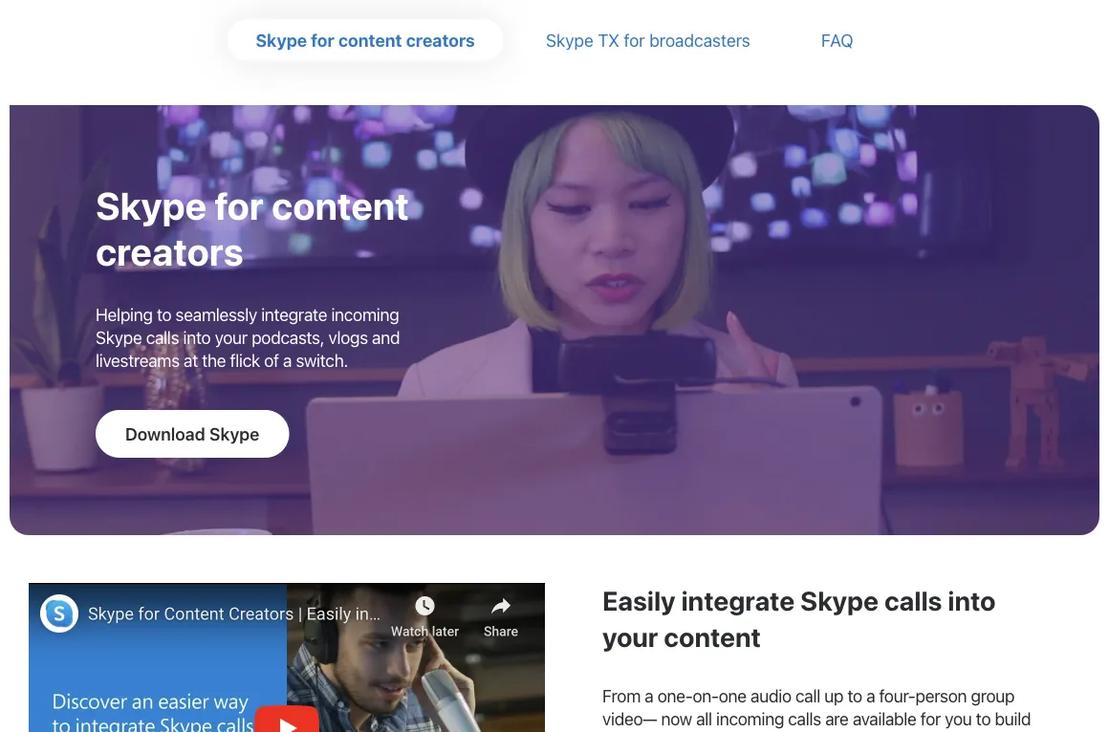 Task type: locate. For each thing, give the bounding box(es) containing it.
your up flick
[[215, 327, 248, 348]]

calls
[[146, 327, 179, 348], [885, 586, 943, 617], [789, 709, 822, 730]]

2 vertical spatial to
[[977, 709, 991, 730]]

2 horizontal spatial calls
[[885, 586, 943, 617]]

your down the video—
[[603, 732, 636, 733]]

1 vertical spatial calls
[[885, 586, 943, 617]]

1 vertical spatial incoming
[[717, 709, 785, 730]]

into
[[183, 327, 211, 348], [949, 586, 997, 617]]

helping
[[96, 304, 153, 325]]

build
[[996, 709, 1032, 730]]

are
[[826, 709, 849, 730]]

switch.
[[296, 350, 348, 371]]

0 horizontal spatial into
[[183, 327, 211, 348]]

0 horizontal spatial creators
[[96, 229, 244, 274]]

a right of
[[283, 350, 292, 371]]

2 vertical spatial your
[[603, 732, 636, 733]]

0 horizontal spatial integrate
[[261, 304, 327, 325]]

at
[[184, 350, 198, 371]]

calls.
[[892, 732, 929, 733]]

one
[[719, 686, 747, 707]]

content inside easily integrate skype calls into your content
[[664, 622, 762, 654]]

integrating
[[758, 732, 837, 733]]

a left four-
[[867, 686, 876, 707]]

1 vertical spatial creators
[[96, 229, 244, 274]]

integrate inside easily integrate skype calls into your content
[[682, 586, 795, 617]]

all
[[697, 709, 713, 730]]

your down easily
[[603, 622, 659, 654]]

own
[[640, 732, 671, 733]]

integrate
[[261, 304, 327, 325], [682, 586, 795, 617]]

download skype
[[125, 424, 260, 444]]

2 horizontal spatial a
[[867, 686, 876, 707]]

creators
[[406, 30, 475, 50], [96, 229, 244, 274]]

0 horizontal spatial incoming
[[331, 304, 399, 325]]

1 horizontal spatial calls
[[789, 709, 822, 730]]

1 horizontal spatial creators
[[406, 30, 475, 50]]

broadcasters
[[650, 30, 751, 50]]

person
[[916, 686, 968, 707]]

incoming up by
[[717, 709, 785, 730]]

0 vertical spatial skype for content creators
[[256, 30, 475, 50]]

to right up
[[848, 686, 863, 707]]

podcasts,
[[252, 327, 324, 348]]

livestreams
[[96, 350, 180, 371]]

available
[[853, 709, 917, 730]]

calls inside helping to seamlessly integrate incoming skype calls into your podcasts, vlogs and livestreams at the flick of a switch.
[[146, 327, 179, 348]]

skype for content creators link
[[256, 30, 475, 50]]

0 horizontal spatial a
[[283, 350, 292, 371]]

1 vertical spatial integrate
[[682, 586, 795, 617]]

by
[[736, 732, 754, 733]]

incoming
[[331, 304, 399, 325], [717, 709, 785, 730]]

integrate up one
[[682, 586, 795, 617]]

content
[[339, 30, 402, 50], [272, 183, 409, 228], [664, 622, 762, 654], [675, 732, 732, 733]]

skype for content creators
[[256, 30, 475, 50], [96, 183, 409, 274]]

calls inside easily integrate skype calls into your content
[[885, 586, 943, 617]]

0 vertical spatial to
[[157, 304, 172, 325]]

2 horizontal spatial to
[[977, 709, 991, 730]]

your
[[215, 327, 248, 348], [603, 622, 659, 654], [603, 732, 636, 733]]

integrate up podcasts, at top left
[[261, 304, 327, 325]]

1 vertical spatial to
[[848, 686, 863, 707]]

0 vertical spatial your
[[215, 327, 248, 348]]

incoming inside helping to seamlessly integrate incoming skype calls into your podcasts, vlogs and livestreams at the flick of a switch.
[[331, 304, 399, 325]]

0 vertical spatial incoming
[[331, 304, 399, 325]]

0 vertical spatial into
[[183, 327, 211, 348]]

skype inside skype for content creators
[[96, 183, 207, 228]]

to
[[157, 304, 172, 325], [848, 686, 863, 707], [977, 709, 991, 730]]

1 horizontal spatial to
[[848, 686, 863, 707]]

1 vertical spatial into
[[949, 586, 997, 617]]

1 horizontal spatial into
[[949, 586, 997, 617]]

0 vertical spatial calls
[[146, 327, 179, 348]]

for
[[311, 30, 335, 50], [624, 30, 646, 50], [215, 183, 264, 228], [921, 709, 942, 730]]

skype
[[256, 30, 307, 50], [546, 30, 594, 50], [96, 183, 207, 228], [96, 327, 142, 348], [210, 424, 260, 444], [801, 586, 879, 617], [842, 732, 888, 733]]

0 horizontal spatial calls
[[146, 327, 179, 348]]

incoming up vlogs
[[331, 304, 399, 325]]

the
[[202, 350, 226, 371]]

your inside helping to seamlessly integrate incoming skype calls into your podcasts, vlogs and livestreams at the flick of a switch.
[[215, 327, 248, 348]]

0 vertical spatial integrate
[[261, 304, 327, 325]]

0 horizontal spatial to
[[157, 304, 172, 325]]

to right helping
[[157, 304, 172, 325]]

skype tx for broadcasters link
[[546, 30, 751, 50]]

to down group on the right bottom
[[977, 709, 991, 730]]

faq link
[[822, 30, 854, 50]]

2 vertical spatial calls
[[789, 709, 822, 730]]

1 horizontal spatial integrate
[[682, 586, 795, 617]]

1 horizontal spatial incoming
[[717, 709, 785, 730]]

a left one-
[[645, 686, 654, 707]]

integrate inside helping to seamlessly integrate incoming skype calls into your podcasts, vlogs and livestreams at the flick of a switch.
[[261, 304, 327, 325]]

group
[[972, 686, 1015, 707]]

0 vertical spatial creators
[[406, 30, 475, 50]]

skype for content creators main content
[[0, 0, 1110, 733]]

a
[[283, 350, 292, 371], [645, 686, 654, 707], [867, 686, 876, 707]]

1 vertical spatial your
[[603, 622, 659, 654]]



Task type: vqa. For each thing, say whether or not it's contained in the screenshot.
"For"
yes



Task type: describe. For each thing, give the bounding box(es) containing it.
skype inside easily integrate skype calls into your content
[[801, 586, 879, 617]]

on-
[[693, 686, 719, 707]]

1 horizontal spatial a
[[645, 686, 654, 707]]

helping to seamlessly integrate incoming skype calls into your podcasts, vlogs and livestreams at the flick of a switch.
[[96, 304, 400, 371]]

from a one-on-one audio call up to a four-person group video— now all incoming calls are available for you to build your own content by integrating skype calls.
[[603, 686, 1032, 733]]

vlogs
[[329, 327, 368, 348]]

from
[[603, 686, 641, 707]]

into inside easily integrate skype calls into your content
[[949, 586, 997, 617]]

calls inside from a one-on-one audio call up to a four-person group video— now all incoming calls are available for you to build your own content by integrating skype calls.
[[789, 709, 822, 730]]

and
[[372, 327, 400, 348]]

you
[[946, 709, 973, 730]]

tx
[[598, 30, 620, 50]]

content inside skype for content creators
[[272, 183, 409, 228]]

to inside helping to seamlessly integrate incoming skype calls into your podcasts, vlogs and livestreams at the flick of a switch.
[[157, 304, 172, 325]]

video—
[[603, 709, 658, 730]]

your inside from a one-on-one audio call up to a four-person group video— now all incoming calls are available for you to build your own content by integrating skype calls.
[[603, 732, 636, 733]]

into inside helping to seamlessly integrate incoming skype calls into your podcasts, vlogs and livestreams at the flick of a switch.
[[183, 327, 211, 348]]

four-
[[880, 686, 916, 707]]

one-
[[658, 686, 693, 707]]

easily
[[603, 586, 676, 617]]

of
[[264, 350, 279, 371]]

your inside easily integrate skype calls into your content
[[603, 622, 659, 654]]

for inside from a one-on-one audio call up to a four-person group video— now all incoming calls are available for you to build your own content by integrating skype calls.
[[921, 709, 942, 730]]

creators inside skype for content creators
[[96, 229, 244, 274]]

skype inside helping to seamlessly integrate incoming skype calls into your podcasts, vlogs and livestreams at the flick of a switch.
[[96, 327, 142, 348]]

skype inside from a one-on-one audio call up to a four-person group video— now all incoming calls are available for you to build your own content by integrating skype calls.
[[842, 732, 888, 733]]

download skype link
[[96, 410, 289, 458]]

a inside helping to seamlessly integrate incoming skype calls into your podcasts, vlogs and livestreams at the flick of a switch.
[[283, 350, 292, 371]]

1 vertical spatial skype for content creators
[[96, 183, 409, 274]]

call
[[796, 686, 821, 707]]

incoming inside from a one-on-one audio call up to a four-person group video— now all incoming calls are available for you to build your own content by integrating skype calls.
[[717, 709, 785, 730]]

now
[[662, 709, 693, 730]]

easily integrate skype calls into your content
[[603, 586, 997, 654]]

skype tx for broadcasters
[[546, 30, 751, 50]]

content inside from a one-on-one audio call up to a four-person group video— now all incoming calls are available for you to build your own content by integrating skype calls.
[[675, 732, 732, 733]]

faq
[[822, 30, 854, 50]]

download
[[125, 424, 205, 444]]

seamlessly
[[176, 304, 257, 325]]

up
[[825, 686, 844, 707]]

audio
[[751, 686, 792, 707]]

flick
[[230, 350, 260, 371]]



